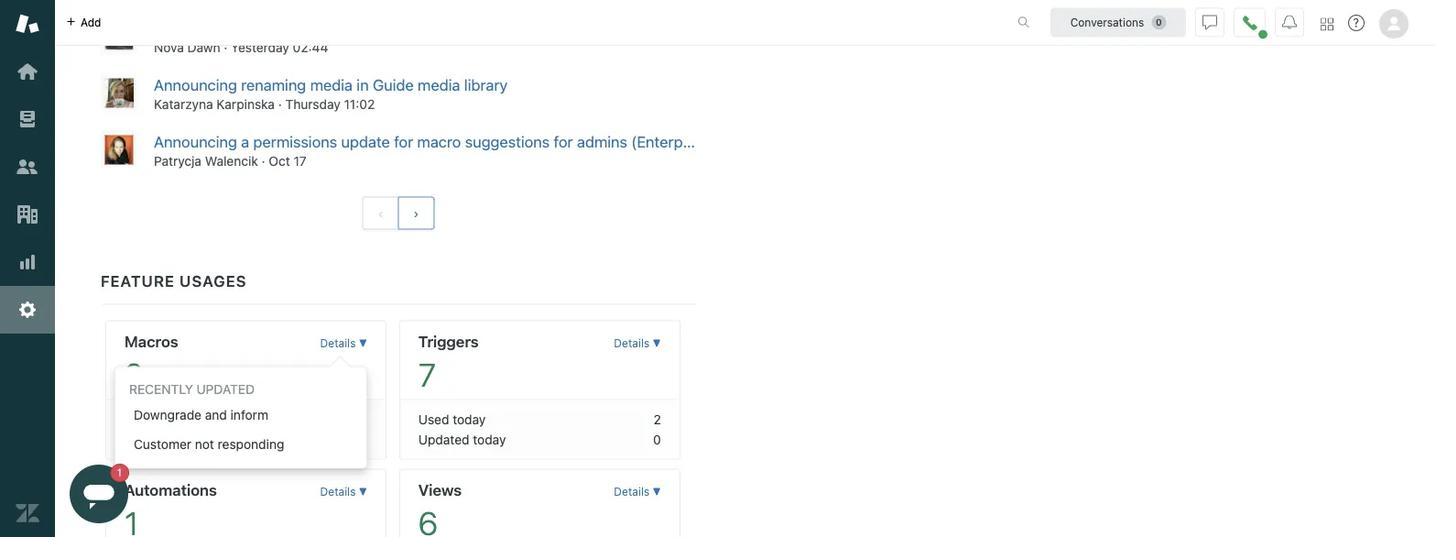 Task type: locate. For each thing, give the bounding box(es) containing it.
0 horizontal spatial for
[[394, 133, 413, 151]]

add button
[[55, 0, 112, 45]]

updated today up 'views' on the left bottom
[[419, 432, 506, 447]]

media up the thursday 11:02
[[310, 76, 353, 94]]

used today for 7
[[419, 412, 486, 427]]

updated
[[197, 382, 255, 397]]

details ▼
[[320, 337, 367, 350], [614, 337, 661, 350], [320, 486, 367, 498], [614, 486, 661, 498]]

permissions
[[253, 133, 337, 151]]

only)
[[713, 133, 747, 151]]

for
[[394, 133, 413, 151], [554, 133, 573, 151]]

details ▼ for views
[[614, 486, 661, 498]]

2 for from the left
[[554, 133, 573, 151]]

1 updated today from the left
[[125, 432, 212, 447]]

conversations button
[[1051, 8, 1187, 37]]

renaming
[[241, 76, 306, 94]]

announcing
[[154, 76, 237, 94], [154, 133, 237, 151]]

media
[[310, 76, 353, 94], [418, 76, 460, 94]]

0 horizontal spatial updated today
[[125, 432, 212, 447]]

customers image
[[16, 155, 39, 179]]

0 vertical spatial announcing
[[154, 76, 237, 94]]

updated down 'downgrade'
[[125, 432, 176, 447]]

updated
[[125, 432, 176, 447], [419, 432, 470, 447]]

1 horizontal spatial 2
[[654, 412, 661, 427]]

▼ for automations
[[359, 486, 367, 498]]

details
[[320, 337, 356, 350], [614, 337, 650, 350], [320, 486, 356, 498], [614, 486, 650, 498]]

used
[[125, 412, 155, 427], [419, 412, 449, 427]]

not
[[195, 437, 214, 452]]

used up customer
[[125, 412, 155, 427]]

updated up 'views' on the left bottom
[[419, 432, 470, 447]]

0 horizontal spatial media
[[310, 76, 353, 94]]

0 for macros
[[360, 432, 367, 447]]

1 horizontal spatial used today
[[419, 412, 486, 427]]

feature usages
[[101, 272, 247, 290]]

updated today for 7
[[419, 432, 506, 447]]

02:44
[[293, 40, 328, 55]]

▼ for views
[[653, 486, 661, 498]]

2 updated today from the left
[[419, 432, 506, 447]]

▼ for triggers
[[653, 337, 661, 350]]

▼
[[359, 337, 367, 350], [653, 337, 661, 350], [359, 486, 367, 498], [653, 486, 661, 498]]

zendesk products image
[[1321, 18, 1334, 31]]

today
[[159, 412, 192, 427], [453, 412, 486, 427], [179, 432, 212, 447], [473, 432, 506, 447]]

1 horizontal spatial media
[[418, 76, 460, 94]]

reporting image
[[16, 250, 39, 274]]

used today down 7 at the bottom of page
[[419, 412, 486, 427]]

for left macro
[[394, 133, 413, 151]]

2
[[125, 355, 143, 393], [654, 412, 661, 427]]

zendesk image
[[16, 501, 39, 525]]

usages
[[180, 272, 247, 290]]

updated for 7
[[419, 432, 470, 447]]

yesterday
[[231, 40, 289, 55]]

0 horizontal spatial updated
[[125, 432, 176, 447]]

2 media from the left
[[418, 76, 460, 94]]

feature
[[101, 272, 175, 290]]

announcing up patrycja walencik
[[154, 133, 237, 151]]

macro
[[417, 133, 461, 151]]

details for triggers
[[614, 337, 650, 350]]

1 used from the left
[[125, 412, 155, 427]]

2 used from the left
[[419, 412, 449, 427]]

used today
[[125, 412, 192, 427], [419, 412, 486, 427]]

nova dawn
[[154, 40, 220, 55]]

thursday
[[286, 97, 341, 112]]

walencik
[[205, 153, 258, 169]]

zendesk support image
[[16, 12, 39, 36]]

used down 7 at the bottom of page
[[419, 412, 449, 427]]

17
[[294, 153, 307, 169]]

1 updated from the left
[[125, 432, 176, 447]]

announcing up "katarzyna"
[[154, 76, 237, 94]]

used for macros
[[125, 412, 155, 427]]

downgrade and inform link
[[115, 400, 367, 430]]

patrycja walencik
[[154, 153, 258, 169]]

announcing renaming media in guide media library
[[154, 76, 508, 94]]

thursday 11:02
[[286, 97, 375, 112]]

responding
[[218, 437, 284, 452]]

0 horizontal spatial used
[[125, 412, 155, 427]]

0
[[360, 412, 367, 427], [360, 432, 367, 447], [654, 432, 661, 447]]

a
[[241, 133, 249, 151]]

2 used today from the left
[[419, 412, 486, 427]]

1 announcing from the top
[[154, 76, 237, 94]]

updated today
[[125, 432, 212, 447], [419, 432, 506, 447]]

‹
[[378, 206, 384, 221]]

customer not responding
[[134, 437, 284, 452]]

›
[[414, 206, 419, 221]]

in
[[357, 76, 369, 94]]

button displays agent's chat status as invisible. image
[[1203, 15, 1218, 30]]

automations
[[125, 481, 217, 499]]

patrycja
[[154, 153, 202, 169]]

1 used today from the left
[[125, 412, 192, 427]]

used today up customer
[[125, 412, 192, 427]]

conversations
[[1071, 16, 1145, 29]]

0 horizontal spatial 2
[[125, 355, 143, 393]]

1 horizontal spatial updated today
[[419, 432, 506, 447]]

2 announcing from the top
[[154, 133, 237, 151]]

2 updated from the left
[[419, 432, 470, 447]]

1 horizontal spatial for
[[554, 133, 573, 151]]

7
[[419, 355, 436, 393]]

admin image
[[16, 298, 39, 322]]

details ▼ for automations
[[320, 486, 367, 498]]

1 horizontal spatial used
[[419, 412, 449, 427]]

updated today down 'downgrade'
[[125, 432, 212, 447]]

for left admins in the left top of the page
[[554, 133, 573, 151]]

announcing for announcing renaming media in guide media library
[[154, 76, 237, 94]]

1 horizontal spatial updated
[[419, 432, 470, 447]]

updated for macros
[[125, 432, 176, 447]]

details ▼ for triggers
[[614, 337, 661, 350]]

views image
[[16, 107, 39, 131]]

0 horizontal spatial used today
[[125, 412, 192, 427]]

media right guide
[[418, 76, 460, 94]]

macros
[[125, 332, 178, 350]]

1 vertical spatial announcing
[[154, 133, 237, 151]]

0 vertical spatial 2
[[125, 355, 143, 393]]



Task type: vqa. For each thing, say whether or not it's contained in the screenshot.
Used
yes



Task type: describe. For each thing, give the bounding box(es) containing it.
details for automations
[[320, 486, 356, 498]]

katarzyna karpinska
[[154, 97, 275, 112]]

(enterprise
[[632, 133, 709, 151]]

recently updated
[[129, 382, 255, 397]]

suggestions
[[465, 133, 550, 151]]

macros 2
[[125, 332, 178, 393]]

used for 7
[[419, 412, 449, 427]]

dawn
[[188, 40, 220, 55]]

downgrade
[[134, 407, 202, 422]]

customer
[[134, 437, 192, 452]]

get help image
[[1349, 15, 1365, 31]]

‹ button
[[363, 197, 399, 230]]

announcing a permissions update for macro suggestions for admins (enterprise only)
[[154, 133, 747, 151]]

triggers 7
[[419, 332, 479, 393]]

notifications image
[[1283, 15, 1298, 30]]

1 vertical spatial 2
[[654, 412, 661, 427]]

0 for 7
[[654, 432, 661, 447]]

oct
[[269, 153, 290, 169]]

yesterday 02:44
[[231, 40, 328, 55]]

1 for from the left
[[394, 133, 413, 151]]

katarzyna
[[154, 97, 213, 112]]

announcing for announcing a permissions update for macro suggestions for admins (enterprise only)
[[154, 133, 237, 151]]

triggers
[[419, 332, 479, 350]]

admins
[[577, 133, 628, 151]]

update
[[341, 133, 390, 151]]

add
[[81, 16, 101, 29]]

library
[[464, 76, 508, 94]]

2 inside "macros 2"
[[125, 355, 143, 393]]

downgrade and inform
[[134, 407, 269, 422]]

› button
[[398, 197, 435, 230]]

customer not responding link
[[115, 430, 367, 459]]

get started image
[[16, 60, 39, 83]]

1 media from the left
[[310, 76, 353, 94]]

and
[[205, 407, 227, 422]]

inform
[[231, 407, 269, 422]]

views
[[419, 481, 462, 499]]

used today for macros
[[125, 412, 192, 427]]

updated today for macros
[[125, 432, 212, 447]]

karpinska
[[217, 97, 275, 112]]

oct 17
[[269, 153, 307, 169]]

organizations image
[[16, 203, 39, 226]]

recently
[[129, 382, 193, 397]]

11:02
[[344, 97, 375, 112]]

nova
[[154, 40, 184, 55]]

main element
[[0, 0, 55, 537]]

details for views
[[614, 486, 650, 498]]

guide
[[373, 76, 414, 94]]



